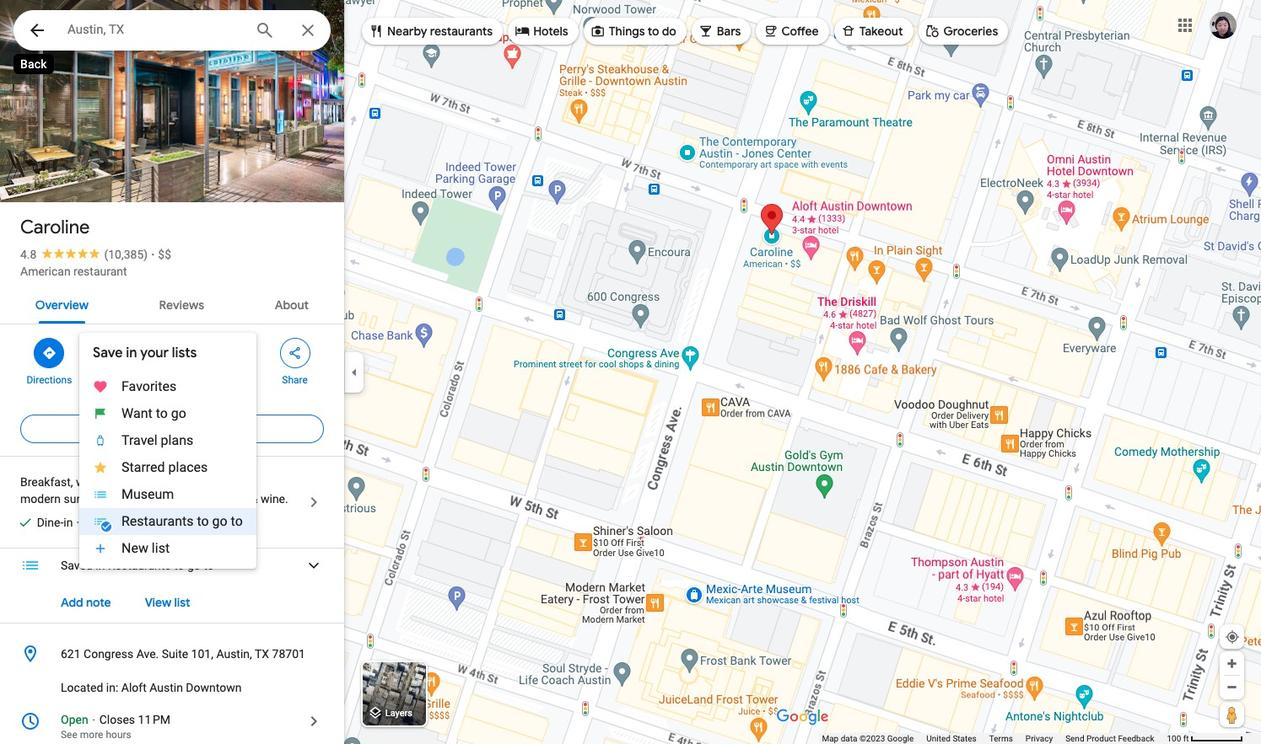 Task type: vqa. For each thing, say whether or not it's contained in the screenshot.
You'll get emails when prices are low for Tokyo – Paris.
no



Task type: locate. For each thing, give the bounding box(es) containing it.
in right saved icon
[[126, 345, 137, 362]]

 search field
[[13, 10, 344, 54]]

united
[[927, 735, 951, 744]]

offers takeout group
[[76, 515, 145, 532]]

None field
[[67, 19, 241, 40]]

list inside button
[[174, 596, 190, 611]]

overview
[[35, 298, 89, 313]]

&
[[199, 476, 206, 489], [250, 493, 258, 506]]

1 vertical spatial list
[[174, 596, 190, 611]]

0 vertical spatial takeout
[[859, 24, 903, 39]]

footer containing map data ©2023 google
[[822, 734, 1167, 745]]

· inside "offers takeout" group
[[76, 516, 79, 530]]

0 horizontal spatial &
[[199, 476, 206, 489]]

tab list
[[0, 283, 344, 324]]

· up new list
[[148, 516, 151, 530]]

1 vertical spatial nearby
[[156, 375, 188, 386]]

favorites
[[121, 379, 176, 395]]

list
[[152, 541, 170, 557], [174, 596, 190, 611]]

add note
[[61, 596, 111, 611]]

10,385 reviews element
[[104, 248, 148, 262]]

share
[[282, 375, 308, 386]]

modern
[[20, 493, 61, 506]]

plans
[[161, 433, 193, 449]]

takeout right ''
[[859, 24, 903, 39]]

in inside menu
[[126, 345, 137, 362]]


[[42, 344, 57, 363]]

privacy
[[1026, 735, 1053, 744]]

reserve
[[124, 423, 173, 436]]

information for caroline region
[[0, 634, 344, 745]]

in up note
[[96, 559, 105, 573]]

$$
[[158, 248, 171, 262]]

reviews button
[[146, 283, 218, 324]]

· for takeout
[[76, 516, 79, 530]]

1 horizontal spatial takeout
[[859, 24, 903, 39]]

bars
[[717, 24, 741, 39]]

in
[[126, 345, 137, 362], [245, 476, 254, 489], [63, 516, 73, 530], [96, 559, 105, 573]]

located
[[61, 682, 103, 695]]

· inside no delivery group
[[148, 516, 151, 530]]

to up view list
[[174, 559, 184, 573]]

go inside radio item
[[171, 406, 186, 422]]

go
[[171, 406, 186, 422], [212, 514, 227, 530], [187, 559, 201, 573]]

0 vertical spatial saved
[[97, 375, 124, 386]]

go up a
[[171, 406, 186, 422]]

 groceries
[[925, 22, 998, 40]]

in inside 'group'
[[96, 559, 105, 573]]

photos
[[79, 167, 121, 183]]

nearby right 
[[387, 24, 427, 39]]

restaurants down new
[[108, 559, 171, 573]]

add note button
[[44, 583, 128, 623]]

to up reserve a table
[[156, 406, 168, 422]]

0 horizontal spatial takeout
[[103, 516, 145, 530]]

 things to do
[[590, 22, 676, 40]]

starred
[[121, 460, 165, 476]]

nearby inside actions for caroline region
[[156, 375, 188, 386]]

lunch
[[167, 476, 196, 489]]

located in: aloft austin downtown
[[61, 682, 242, 695]]

· right dine-in
[[76, 516, 79, 530]]

reviews
[[159, 298, 204, 313]]

1,838 photos button
[[13, 160, 128, 190]]

saved inside 'group'
[[61, 559, 93, 573]]

serves dine-in group
[[10, 515, 73, 532]]

to left the do
[[648, 24, 659, 39]]

1 vertical spatial restaurants
[[108, 559, 171, 573]]

0 horizontal spatial list
[[152, 541, 170, 557]]

2 vertical spatial go
[[187, 559, 201, 573]]

4.8
[[20, 248, 37, 262]]

1 vertical spatial saved
[[61, 559, 93, 573]]

100 ft
[[1167, 735, 1189, 744]]


[[369, 22, 384, 40]]

⋅
[[91, 714, 96, 727]]

1 vertical spatial takeout
[[103, 516, 145, 530]]

delivery
[[175, 516, 216, 530]]

american restaurant button
[[20, 263, 127, 280]]

1 vertical spatial go
[[212, 514, 227, 530]]

data
[[841, 735, 858, 744]]

ave.
[[136, 648, 159, 661]]

in for save in your lists
[[126, 345, 137, 362]]

austin,
[[216, 648, 252, 661]]

saved inside button
[[97, 375, 124, 386]]

show your location image
[[1225, 630, 1240, 645]]

craft
[[197, 493, 221, 506]]

go down craft
[[212, 514, 227, 530]]

feedback
[[1118, 735, 1155, 744]]

restaurants down cocktails,
[[121, 514, 194, 530]]

ft
[[1183, 735, 1189, 744]]

takeout inside group
[[103, 516, 145, 530]]

621 congress ave. suite 101, austin, tx 78701 button
[[0, 638, 344, 672]]

0 vertical spatial nearby
[[387, 24, 427, 39]]

1 horizontal spatial saved
[[97, 375, 124, 386]]

2 horizontal spatial go
[[212, 514, 227, 530]]

0 vertical spatial list
[[152, 541, 170, 557]]

terms button
[[989, 734, 1013, 745]]

saved
[[97, 375, 124, 386], [61, 559, 93, 573]]

restaurants to go to radio item
[[79, 509, 256, 536]]

0 horizontal spatial saved
[[61, 559, 93, 573]]

museum radio item
[[79, 482, 256, 509]]

nearby down 
[[156, 375, 188, 386]]

restaurants inside radio item
[[121, 514, 194, 530]]

layers
[[385, 709, 412, 720]]

restaurant
[[73, 265, 127, 278]]

tab list containing overview
[[0, 283, 344, 324]]

reserve a table
[[124, 423, 221, 436]]

collapse side panel image
[[345, 363, 364, 382]]

0 vertical spatial restaurants
[[121, 514, 194, 530]]

google
[[887, 735, 914, 744]]

1 vertical spatial &
[[250, 493, 258, 506]]

downtown
[[186, 682, 242, 695]]

& right beer
[[250, 493, 258, 506]]

saved down saved icon
[[97, 375, 124, 386]]

saved up 'add'
[[61, 559, 93, 573]]

in for dine-in
[[63, 516, 73, 530]]

new
[[121, 541, 148, 557]]

 coffee
[[763, 22, 819, 40]]

list for view list
[[174, 596, 190, 611]]

restaurants
[[121, 514, 194, 530], [108, 559, 171, 573]]

& up craft
[[199, 476, 206, 489]]

· left price: moderate element
[[151, 248, 155, 262]]

see
[[61, 730, 77, 742]]

favorites radio item
[[79, 374, 256, 401]]

american restaurant
[[20, 265, 127, 278]]

list right view
[[174, 596, 190, 611]]

add
[[61, 596, 83, 611]]

in inside the breakfast, weekend brunch, lunch & dinner in modern surrounds with cocktails, craft beer & wine.
[[245, 476, 254, 489]]

about
[[275, 298, 309, 313]]

list inside radio item
[[152, 541, 170, 557]]

in down surrounds
[[63, 516, 73, 530]]

 hotels
[[515, 22, 568, 40]]

map data ©2023 google
[[822, 735, 914, 744]]

100
[[1167, 735, 1181, 744]]

about button
[[261, 283, 322, 324]]

1 horizontal spatial list
[[174, 596, 190, 611]]

list right new
[[152, 541, 170, 557]]

no delivery group
[[148, 515, 216, 532]]

takeout down with
[[103, 516, 145, 530]]

table
[[186, 423, 221, 436]]

tab list inside google maps element
[[0, 283, 344, 324]]

0 horizontal spatial go
[[171, 406, 186, 422]]

0 horizontal spatial nearby
[[156, 375, 188, 386]]

send
[[1066, 735, 1085, 744]]

want to go radio item
[[79, 401, 256, 428]]

saved for saved
[[97, 375, 124, 386]]

privacy button
[[1026, 734, 1053, 745]]

in inside group
[[63, 516, 73, 530]]

footer
[[822, 734, 1167, 745]]

·
[[151, 248, 155, 262], [76, 516, 79, 530], [148, 516, 151, 530]]

1 horizontal spatial nearby
[[387, 24, 427, 39]]


[[698, 22, 714, 40]]

dine-in
[[37, 516, 73, 530]]

go down delivery
[[187, 559, 201, 573]]

in up beer
[[245, 476, 254, 489]]

1 horizontal spatial go
[[187, 559, 201, 573]]

suite
[[162, 648, 188, 661]]

to down beer
[[231, 514, 243, 530]]

terms
[[989, 735, 1013, 744]]

dine-
[[37, 516, 63, 530]]

saved in restaurants to go to group
[[0, 546, 344, 623]]

0 vertical spatial go
[[171, 406, 186, 422]]

starred places
[[121, 460, 208, 476]]


[[763, 22, 778, 40]]

zoom in image
[[1226, 658, 1238, 671]]

more
[[80, 730, 103, 742]]

0 vertical spatial &
[[199, 476, 206, 489]]

1 horizontal spatial &
[[250, 493, 258, 506]]

go inside radio item
[[212, 514, 227, 530]]



Task type: describe. For each thing, give the bounding box(es) containing it.
breakfast, weekend brunch, lunch & dinner in modern surrounds with cocktails, craft beer & wine.
[[20, 476, 288, 506]]

travel plans radio item
[[79, 428, 256, 455]]

reserve a table link
[[20, 409, 324, 450]]

go for restaurants to go to
[[212, 514, 227, 530]]

united states button
[[927, 734, 977, 745]]

with
[[120, 493, 142, 506]]

dinner
[[209, 476, 242, 489]]

view
[[145, 596, 171, 611]]

aloft
[[121, 682, 147, 695]]

hours
[[106, 730, 131, 742]]

nearby inside  nearby restaurants
[[387, 24, 427, 39]]

©2023
[[860, 735, 885, 744]]

save in your lists
[[93, 345, 197, 362]]

to down craft
[[197, 514, 209, 530]]

austin
[[149, 682, 183, 695]]

hotels
[[533, 24, 568, 39]]

new list
[[121, 541, 170, 557]]

museum
[[121, 487, 174, 503]]

101,
[[191, 648, 213, 661]]

in:
[[106, 682, 118, 695]]


[[27, 19, 47, 42]]

starred places radio item
[[79, 455, 256, 482]]

want
[[121, 406, 152, 422]]

Austin, TX field
[[13, 10, 331, 51]]

 button
[[13, 10, 61, 54]]

zoom out image
[[1226, 682, 1238, 694]]


[[287, 344, 303, 363]]

view list button
[[128, 583, 207, 623]]

1,838 photos
[[43, 167, 121, 183]]


[[841, 22, 856, 40]]

621
[[61, 648, 81, 661]]

restaurants inside 'group'
[[108, 559, 171, 573]]

brunch,
[[125, 476, 164, 489]]

to down delivery
[[204, 559, 214, 573]]

show place lists details image
[[306, 558, 321, 574]]

your
[[140, 345, 169, 362]]

none field inside "austin, tx" field
[[67, 19, 241, 40]]

a
[[176, 423, 183, 436]]

11 pm
[[138, 714, 170, 727]]

united states
[[927, 735, 977, 744]]


[[590, 22, 605, 40]]

photo of caroline image
[[0, 0, 344, 222]]

to inside " things to do"
[[648, 24, 659, 39]]

google maps element
[[0, 0, 1261, 745]]


[[925, 22, 940, 40]]

surrounds
[[64, 493, 117, 506]]

weekend
[[76, 476, 123, 489]]

621 congress ave. suite 101, austin, tx 78701
[[61, 648, 305, 661]]

cocktails,
[[145, 493, 194, 506]]

located in: aloft austin downtown button
[[0, 672, 344, 705]]

saved image
[[103, 346, 118, 361]]

google account: michele murakami  
(michele.murakami@adept.ai) image
[[1210, 11, 1237, 38]]

states
[[953, 735, 977, 744]]

(10,385)
[[104, 248, 148, 262]]

things
[[609, 24, 645, 39]]

100 ft button
[[1167, 735, 1244, 744]]

saved button
[[80, 333, 141, 387]]

save
[[93, 345, 123, 362]]

caroline main content
[[0, 0, 344, 745]]

open ⋅ closes 11 pm see more hours
[[61, 714, 170, 742]]

wine.
[[261, 493, 288, 506]]

show street view coverage image
[[1220, 703, 1244, 728]]

 takeout
[[841, 22, 903, 40]]

want to go
[[121, 406, 186, 422]]

saved in restaurants to go to
[[61, 559, 214, 573]]

 nearby restaurants
[[369, 22, 493, 40]]

footer inside google maps element
[[822, 734, 1167, 745]]

travel
[[121, 433, 157, 449]]

new list radio item
[[79, 536, 256, 563]]

coffee
[[782, 24, 819, 39]]


[[515, 22, 530, 40]]

congress
[[84, 648, 133, 661]]

go for want to go
[[171, 406, 186, 422]]

map
[[822, 735, 839, 744]]

travel plans
[[121, 433, 193, 449]]

caroline
[[20, 216, 90, 240]]

saved for saved in restaurants to go to
[[61, 559, 93, 573]]

to inside radio item
[[156, 406, 168, 422]]

tx
[[255, 648, 269, 661]]

product
[[1087, 735, 1116, 744]]

takeout inside " takeout"
[[859, 24, 903, 39]]

save in your lists menu
[[79, 333, 256, 569]]

breakfast,
[[20, 476, 73, 489]]

lists
[[172, 345, 197, 362]]

4.8 stars image
[[37, 248, 104, 259]]

· for delivery
[[148, 516, 151, 530]]

directions
[[27, 375, 72, 386]]

beer
[[224, 493, 247, 506]]

groceries
[[944, 24, 998, 39]]

list for new list
[[152, 541, 170, 557]]

in for saved in restaurants to go to
[[96, 559, 105, 573]]

saved in restaurants to go to image
[[20, 556, 40, 576]]

american
[[20, 265, 71, 278]]

price: moderate element
[[158, 248, 171, 262]]

go inside 'group'
[[187, 559, 201, 573]]

closes
[[99, 714, 135, 727]]

send product feedback button
[[1066, 734, 1155, 745]]

 bars
[[698, 22, 741, 40]]

actions for caroline region
[[0, 325, 344, 409]]



